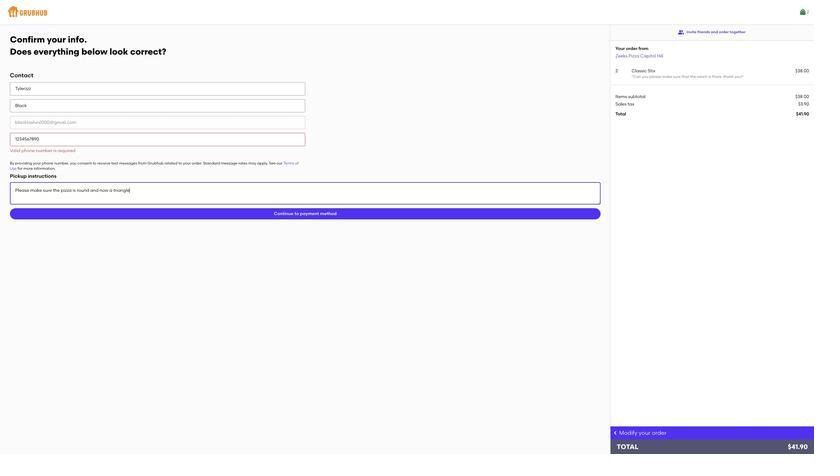 Task type: locate. For each thing, give the bounding box(es) containing it.
0 vertical spatial is
[[709, 75, 711, 79]]

to left payment
[[295, 211, 299, 216]]

your inside the confirm your info. does everything below look correct?
[[47, 34, 66, 45]]

0 horizontal spatial from
[[138, 161, 147, 165]]

1 horizontal spatial 2
[[807, 9, 810, 15]]

phone up information.
[[42, 161, 53, 165]]

$38.00 inside "$38.00 " can you please make sure that the ranch is there, thank you! ""
[[796, 68, 810, 74]]

stix
[[648, 68, 656, 74]]

phone right valid
[[21, 148, 35, 153]]

confirm
[[10, 34, 45, 45]]

invite friends and order together
[[687, 30, 746, 34]]

0 horizontal spatial to
[[93, 161, 96, 165]]

the
[[691, 75, 696, 79]]

correct?
[[130, 46, 166, 57]]

0 vertical spatial $41.90
[[797, 112, 810, 117]]

is right the number on the left top of the page
[[53, 148, 57, 153]]

1 vertical spatial you
[[70, 161, 76, 165]]

0 vertical spatial $38.00
[[796, 68, 810, 74]]

items
[[616, 94, 628, 99]]

sales tax
[[616, 101, 635, 107]]

is
[[709, 75, 711, 79], [53, 148, 57, 153]]

zeeks
[[616, 53, 628, 59]]

you down classic stix
[[642, 75, 649, 79]]

total down sales
[[616, 112, 627, 117]]

0 vertical spatial phone
[[21, 148, 35, 153]]

0 horizontal spatial you
[[70, 161, 76, 165]]

pickup
[[10, 173, 27, 179]]

does
[[10, 46, 32, 57]]

0 vertical spatial you
[[642, 75, 649, 79]]

0 horizontal spatial phone
[[21, 148, 35, 153]]

0 vertical spatial from
[[639, 46, 649, 51]]

0 horizontal spatial "
[[632, 75, 634, 79]]

please
[[650, 75, 662, 79]]

phone
[[21, 148, 35, 153], [42, 161, 53, 165]]

1 vertical spatial phone
[[42, 161, 53, 165]]

$41.90
[[797, 112, 810, 117], [788, 443, 808, 451]]

0 vertical spatial 2
[[807, 9, 810, 15]]

your up for more information.
[[33, 161, 41, 165]]

$38.00
[[796, 68, 810, 74], [796, 94, 810, 99]]

1 vertical spatial is
[[53, 148, 57, 153]]

0 horizontal spatial 2
[[616, 68, 618, 74]]

your right modify
[[639, 430, 651, 436]]

order
[[719, 30, 729, 34], [626, 46, 638, 51], [652, 430, 667, 436]]

from inside the your order from zeeks pizza capitol hill
[[639, 46, 649, 51]]

to left receive
[[93, 161, 96, 165]]

order up pizza
[[626, 46, 638, 51]]

total
[[616, 112, 627, 117], [617, 443, 639, 451]]

order right modify
[[652, 430, 667, 436]]

1 horizontal spatial to
[[179, 161, 182, 165]]

2 $38.00 from the top
[[796, 94, 810, 99]]

First name text field
[[10, 82, 305, 96]]

to
[[93, 161, 96, 165], [179, 161, 182, 165], [295, 211, 299, 216]]

valid phone number is required alert
[[10, 148, 75, 153]]

standard
[[203, 161, 220, 165]]

2 horizontal spatial to
[[295, 211, 299, 216]]

you left consent
[[70, 161, 76, 165]]

from left the grubhub
[[138, 161, 147, 165]]

grubhub
[[148, 161, 164, 165]]

1 horizontal spatial order
[[652, 430, 667, 436]]

1 vertical spatial $38.00
[[796, 94, 810, 99]]

" down classic
[[632, 75, 634, 79]]

" right thank at right
[[742, 75, 744, 79]]

payment
[[300, 211, 319, 216]]

you
[[642, 75, 649, 79], [70, 161, 76, 165]]

messages
[[119, 161, 137, 165]]

1 vertical spatial 2
[[616, 68, 618, 74]]

apply.
[[257, 161, 268, 165]]

from up zeeks pizza capitol hill link
[[639, 46, 649, 51]]

0 vertical spatial total
[[616, 112, 627, 117]]

invite
[[687, 30, 697, 34]]

modify your order
[[620, 430, 667, 436]]

hill
[[657, 53, 664, 59]]

make
[[663, 75, 673, 79]]

1 horizontal spatial phone
[[42, 161, 53, 165]]

is inside "$38.00 " can you please make sure that the ranch is there, thank you! ""
[[709, 75, 711, 79]]

total down modify
[[617, 443, 639, 451]]

0 vertical spatial order
[[719, 30, 729, 34]]

your up "everything"
[[47, 34, 66, 45]]

everything
[[34, 46, 79, 57]]

valid phone number is required
[[10, 148, 75, 153]]

below
[[81, 46, 108, 57]]

1 horizontal spatial from
[[639, 46, 649, 51]]

1 horizontal spatial you
[[642, 75, 649, 79]]

rates
[[238, 161, 248, 165]]

1 vertical spatial from
[[138, 161, 147, 165]]

2 inside button
[[807, 9, 810, 15]]

order.
[[192, 161, 202, 165]]

number,
[[54, 161, 69, 165]]

to right related
[[179, 161, 182, 165]]

$38.00 for $38.00
[[796, 94, 810, 99]]

order inside the your order from zeeks pizza capitol hill
[[626, 46, 638, 51]]

from
[[639, 46, 649, 51], [138, 161, 147, 165]]

tax
[[628, 101, 635, 107]]

subtotal
[[629, 94, 646, 99]]

1 $38.00 from the top
[[796, 68, 810, 74]]

order right the and
[[719, 30, 729, 34]]

order inside invite friends and order together button
[[719, 30, 729, 34]]

0 horizontal spatial order
[[626, 46, 638, 51]]

people icon image
[[678, 29, 684, 35]]

is left the there,
[[709, 75, 711, 79]]

1 horizontal spatial "
[[742, 75, 744, 79]]

contact
[[10, 72, 33, 79]]

"
[[632, 75, 634, 79], [742, 75, 744, 79]]

our
[[277, 161, 283, 165]]

for more information.
[[17, 166, 56, 171]]

text
[[111, 161, 118, 165]]

that
[[682, 75, 690, 79]]

there,
[[712, 75, 723, 79]]

2
[[807, 9, 810, 15], [616, 68, 618, 74]]

required
[[58, 148, 75, 153]]

message
[[221, 161, 238, 165]]

Last name text field
[[10, 99, 305, 112]]

your
[[47, 34, 66, 45], [33, 161, 41, 165], [183, 161, 191, 165], [639, 430, 651, 436]]

2 horizontal spatial order
[[719, 30, 729, 34]]

sure
[[674, 75, 681, 79]]

$3.90
[[799, 101, 810, 107]]

method
[[320, 211, 337, 216]]

1 vertical spatial order
[[626, 46, 638, 51]]

1 horizontal spatial is
[[709, 75, 711, 79]]



Task type: vqa. For each thing, say whether or not it's contained in the screenshot.
Does
yes



Task type: describe. For each thing, give the bounding box(es) containing it.
classic stix
[[632, 68, 656, 74]]

2 button
[[800, 7, 810, 18]]

Pickup instructions text field
[[10, 182, 601, 205]]

continue
[[274, 211, 294, 216]]

by providing your phone number, you consent to receive text messages from grubhub related to your order. standard message rates may apply. see our
[[10, 161, 284, 165]]

for
[[18, 166, 23, 171]]

use
[[10, 166, 17, 171]]

info.
[[68, 34, 87, 45]]

your order from zeeks pizza capitol hill
[[616, 46, 664, 59]]

can
[[634, 75, 641, 79]]

svg image
[[613, 431, 618, 436]]

1 vertical spatial $41.90
[[788, 443, 808, 451]]

number
[[36, 148, 52, 153]]

terms of use
[[10, 161, 299, 171]]

by
[[10, 161, 14, 165]]

of
[[295, 161, 299, 165]]

modify
[[620, 430, 638, 436]]

related
[[165, 161, 178, 165]]

thank
[[724, 75, 734, 79]]

1 vertical spatial total
[[617, 443, 639, 451]]

$38.00 " can you please make sure that the ranch is there, thank you! "
[[632, 68, 810, 79]]

look
[[110, 46, 128, 57]]

$38.00 for $38.00 " can you please make sure that the ranch is there, thank you! "
[[796, 68, 810, 74]]

confirm your info. does everything below look correct?
[[10, 34, 166, 57]]

terms
[[284, 161, 294, 165]]

your
[[616, 46, 625, 51]]

continue to payment method button
[[10, 208, 601, 220]]

see
[[269, 161, 276, 165]]

pizza
[[629, 53, 640, 59]]

Phone telephone field
[[10, 133, 305, 146]]

to inside button
[[295, 211, 299, 216]]

pickup instructions
[[10, 173, 57, 179]]

providing
[[15, 161, 32, 165]]

you!
[[735, 75, 742, 79]]

ranch
[[697, 75, 708, 79]]

1 " from the left
[[632, 75, 634, 79]]

sales
[[616, 101, 627, 107]]

and
[[711, 30, 719, 34]]

together
[[730, 30, 746, 34]]

consent
[[77, 161, 92, 165]]

continue to payment method
[[274, 211, 337, 216]]

receive
[[97, 161, 110, 165]]

instructions
[[28, 173, 57, 179]]

0 horizontal spatial is
[[53, 148, 57, 153]]

information.
[[34, 166, 56, 171]]

may
[[249, 161, 257, 165]]

terms of use link
[[10, 161, 299, 171]]

you inside "$38.00 " can you please make sure that the ranch is there, thank you! ""
[[642, 75, 649, 79]]

valid
[[10, 148, 20, 153]]

2 " from the left
[[742, 75, 744, 79]]

items subtotal
[[616, 94, 646, 99]]

main navigation navigation
[[0, 0, 815, 24]]

zeeks pizza capitol hill link
[[616, 53, 664, 59]]

classic
[[632, 68, 647, 74]]

more
[[23, 166, 33, 171]]

your left order.
[[183, 161, 191, 165]]

Email email field
[[10, 116, 305, 129]]

friends
[[698, 30, 710, 34]]

capitol
[[641, 53, 656, 59]]

2 vertical spatial order
[[652, 430, 667, 436]]

invite friends and order together button
[[678, 27, 746, 38]]



